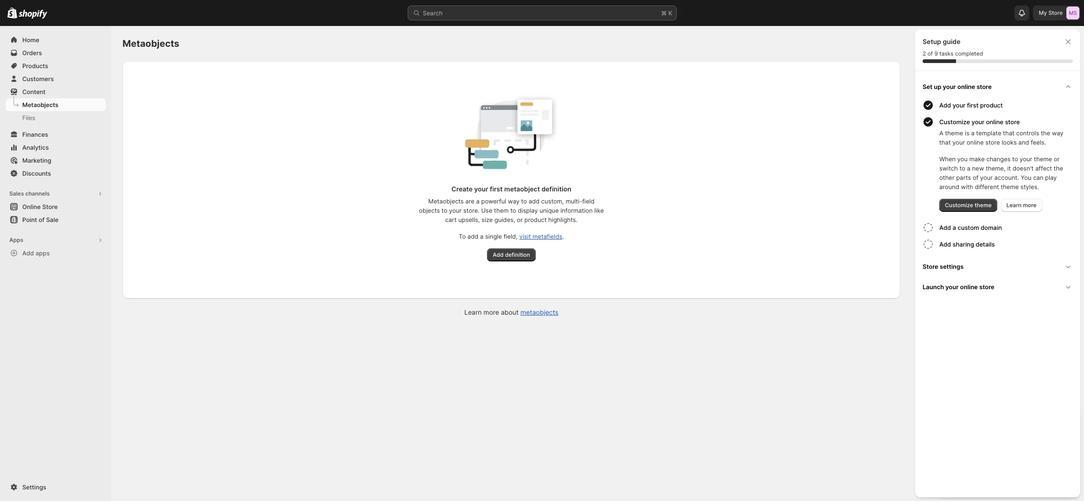 Task type: vqa. For each thing, say whether or not it's contained in the screenshot.
a in the Metaobjects are a powerful way to add custom, multi-field objects to your store. Use them to display unique information like cart upsells, size guides, or product highlights.
yes



Task type: locate. For each thing, give the bounding box(es) containing it.
point
[[22, 216, 37, 224]]

1 vertical spatial product
[[525, 216, 547, 224]]

1 vertical spatial or
[[517, 216, 523, 224]]

launch
[[923, 283, 944, 291]]

more
[[1023, 202, 1037, 209], [484, 309, 499, 316]]

that
[[1003, 129, 1015, 137], [940, 139, 951, 146]]

add right "mark add a custom domain as done" image
[[940, 224, 951, 232]]

1 vertical spatial way
[[508, 198, 520, 205]]

to up display
[[521, 198, 527, 205]]

you
[[958, 155, 968, 163]]

of right 2
[[928, 50, 933, 57]]

0 vertical spatial learn
[[1007, 202, 1022, 209]]

store up sale
[[42, 203, 58, 211]]

my store image
[[1067, 6, 1080, 19]]

a left new
[[967, 165, 971, 172]]

files
[[22, 114, 35, 122]]

definition up custom,
[[542, 185, 571, 193]]

finances link
[[6, 128, 106, 141]]

your right up
[[943, 83, 956, 90]]

customize theme link
[[940, 199, 997, 212]]

sales channels
[[9, 190, 50, 197]]

add sharing details button
[[940, 236, 1077, 253]]

0 vertical spatial definition
[[542, 185, 571, 193]]

a inside metaobjects are a powerful way to add custom, multi-field objects to your store. use them to display unique information like cart upsells, size guides, or product highlights.
[[476, 198, 480, 205]]

them
[[494, 207, 509, 214]]

0 horizontal spatial product
[[525, 216, 547, 224]]

or
[[1054, 155, 1060, 163], [517, 216, 523, 224]]

k
[[669, 9, 673, 17]]

add down single
[[493, 251, 504, 258]]

customize for customize your online store
[[940, 118, 970, 126]]

of for sale
[[39, 216, 45, 224]]

sharing
[[953, 241, 974, 248]]

0 vertical spatial of
[[928, 50, 933, 57]]

to up cart
[[442, 207, 447, 214]]

metaobjects
[[122, 38, 179, 49], [22, 101, 58, 109], [428, 198, 464, 205]]

0 vertical spatial first
[[967, 102, 979, 109]]

store inside 'link'
[[42, 203, 58, 211]]

customize theme
[[945, 202, 992, 209]]

2 horizontal spatial of
[[973, 174, 979, 181]]

more inside learn more link
[[1023, 202, 1037, 209]]

of
[[928, 50, 933, 57], [973, 174, 979, 181], [39, 216, 45, 224]]

products
[[22, 62, 48, 70]]

1 vertical spatial the
[[1054, 165, 1063, 172]]

are
[[466, 198, 475, 205]]

learn inside customize your online store element
[[1007, 202, 1022, 209]]

way inside a theme is a template that controls the way that your online store looks and feels.
[[1052, 129, 1064, 137]]

1 vertical spatial more
[[484, 309, 499, 316]]

with
[[961, 183, 973, 191]]

your inside customize your online store button
[[972, 118, 985, 126]]

1 vertical spatial add
[[468, 233, 478, 240]]

customize up is
[[940, 118, 970, 126]]

store up launch
[[923, 263, 939, 270]]

more down the styles. in the right top of the page
[[1023, 202, 1037, 209]]

your up cart
[[449, 207, 462, 214]]

to
[[459, 233, 466, 240]]

online store button
[[0, 200, 111, 213]]

first inside button
[[967, 102, 979, 109]]

home link
[[6, 33, 106, 46]]

the
[[1041, 129, 1050, 137], [1054, 165, 1063, 172]]

display
[[518, 207, 538, 214]]

learn up add a custom domain button
[[1007, 202, 1022, 209]]

doesn't
[[1013, 165, 1034, 172]]

custom
[[958, 224, 979, 232]]

that up looks
[[1003, 129, 1015, 137]]

0 vertical spatial way
[[1052, 129, 1064, 137]]

or inside metaobjects are a powerful way to add custom, multi-field objects to your store. use them to display unique information like cart upsells, size guides, or product highlights.
[[517, 216, 523, 224]]

0 horizontal spatial add
[[468, 233, 478, 240]]

around
[[940, 183, 959, 191]]

definition down to add a single field, visit metafields . at top
[[505, 251, 530, 258]]

1 vertical spatial learn
[[464, 309, 482, 316]]

add inside metaobjects are a powerful way to add custom, multi-field objects to your store. use them to display unique information like cart upsells, size guides, or product highlights.
[[529, 198, 540, 205]]

the up play
[[1054, 165, 1063, 172]]

your up are
[[474, 185, 488, 193]]

store
[[977, 83, 992, 90], [1005, 118, 1020, 126], [986, 139, 1000, 146], [980, 283, 995, 291]]

1 horizontal spatial that
[[1003, 129, 1015, 137]]

2 horizontal spatial store
[[1049, 9, 1063, 16]]

0 horizontal spatial metaobjects
[[22, 101, 58, 109]]

1 horizontal spatial or
[[1054, 155, 1060, 163]]

sales channels button
[[6, 187, 106, 200]]

1 vertical spatial customize
[[945, 202, 973, 209]]

1 horizontal spatial store
[[923, 263, 939, 270]]

0 horizontal spatial first
[[490, 185, 503, 193]]

online down is
[[967, 139, 984, 146]]

0 horizontal spatial more
[[484, 309, 499, 316]]

online up add your first product on the right top of the page
[[958, 83, 975, 90]]

the inside the "when you make changes to your theme or switch to a new theme, it doesn't affect the other parts of your account. you can play around with different theme styles."
[[1054, 165, 1063, 172]]

your right launch
[[946, 283, 959, 291]]

1 horizontal spatial learn
[[1007, 202, 1022, 209]]

0 vertical spatial product
[[980, 102, 1003, 109]]

of left sale
[[39, 216, 45, 224]]

1 horizontal spatial way
[[1052, 129, 1064, 137]]

customize down with at right top
[[945, 202, 973, 209]]

learn left about
[[464, 309, 482, 316]]

sale
[[46, 216, 58, 224]]

a left single
[[480, 233, 484, 240]]

0 vertical spatial more
[[1023, 202, 1037, 209]]

0 horizontal spatial store
[[42, 203, 58, 211]]

online inside 'button'
[[958, 83, 975, 90]]

apps
[[36, 250, 50, 257]]

0 vertical spatial store
[[1049, 9, 1063, 16]]

metaobject
[[504, 185, 540, 193]]

store inside a theme is a template that controls the way that your online store looks and feels.
[[986, 139, 1000, 146]]

1 vertical spatial first
[[490, 185, 503, 193]]

of for 9
[[928, 50, 933, 57]]

a left custom
[[953, 224, 956, 232]]

1 vertical spatial that
[[940, 139, 951, 146]]

first
[[967, 102, 979, 109], [490, 185, 503, 193]]

store inside 'button'
[[977, 83, 992, 90]]

customize inside customize your online store button
[[940, 118, 970, 126]]

use
[[481, 207, 492, 214]]

parts
[[956, 174, 971, 181]]

0 horizontal spatial the
[[1041, 129, 1050, 137]]

theme right a
[[945, 129, 963, 137]]

that down a
[[940, 139, 951, 146]]

add for add apps
[[22, 250, 34, 257]]

visit metafields link
[[519, 233, 562, 240]]

1 horizontal spatial of
[[928, 50, 933, 57]]

add
[[529, 198, 540, 205], [468, 233, 478, 240]]

0 vertical spatial customize
[[940, 118, 970, 126]]

0 horizontal spatial definition
[[505, 251, 530, 258]]

setup guide
[[923, 38, 961, 45]]

mark add sharing details as done image
[[923, 239, 934, 250]]

metafields
[[533, 233, 562, 240]]

add your first product
[[940, 102, 1003, 109]]

product down display
[[525, 216, 547, 224]]

0 horizontal spatial way
[[508, 198, 520, 205]]

like
[[594, 207, 604, 214]]

theme down different
[[975, 202, 992, 209]]

product inside metaobjects are a powerful way to add custom, multi-field objects to your store. use them to display unique information like cart upsells, size guides, or product highlights.
[[525, 216, 547, 224]]

analytics
[[22, 144, 49, 151]]

completed
[[955, 50, 983, 57]]

1 vertical spatial store
[[42, 203, 58, 211]]

launch your online store
[[923, 283, 995, 291]]

upsells,
[[458, 216, 480, 224]]

way right controls
[[1052, 129, 1064, 137]]

a right is
[[971, 129, 975, 137]]

your inside metaobjects are a powerful way to add custom, multi-field objects to your store. use them to display unique information like cart upsells, size guides, or product highlights.
[[449, 207, 462, 214]]

more for learn more about metaobjects
[[484, 309, 499, 316]]

0 vertical spatial or
[[1054, 155, 1060, 163]]

1 vertical spatial metaobjects
[[22, 101, 58, 109]]

first up powerful
[[490, 185, 503, 193]]

0 vertical spatial add
[[529, 198, 540, 205]]

shopify image
[[7, 7, 17, 19]]

products link
[[6, 59, 106, 72]]

⌘ k
[[661, 9, 673, 17]]

add up display
[[529, 198, 540, 205]]

first for metaobject
[[490, 185, 503, 193]]

more left about
[[484, 309, 499, 316]]

add right mark add sharing details as done icon
[[940, 241, 951, 248]]

switch
[[940, 165, 958, 172]]

more for learn more
[[1023, 202, 1037, 209]]

product down set up your online store 'button' at the top right of the page
[[980, 102, 1003, 109]]

way down "create your first metaobject definition"
[[508, 198, 520, 205]]

guide
[[943, 38, 961, 45]]

store right my
[[1049, 9, 1063, 16]]

first for product
[[967, 102, 979, 109]]

0 vertical spatial the
[[1041, 129, 1050, 137]]

or up play
[[1054, 155, 1060, 163]]

add right to
[[468, 233, 478, 240]]

0 horizontal spatial learn
[[464, 309, 482, 316]]

your
[[943, 83, 956, 90], [953, 102, 966, 109], [972, 118, 985, 126], [953, 139, 965, 146], [1020, 155, 1033, 163], [980, 174, 993, 181], [474, 185, 488, 193], [449, 207, 462, 214], [946, 283, 959, 291]]

way
[[1052, 129, 1064, 137], [508, 198, 520, 205]]

first up customize your online store
[[967, 102, 979, 109]]

add definition
[[493, 251, 530, 258]]

your up different
[[980, 174, 993, 181]]

multi-
[[566, 198, 582, 205]]

learn more link
[[1001, 199, 1042, 212]]

add left apps
[[22, 250, 34, 257]]

0 horizontal spatial of
[[39, 216, 45, 224]]

learn for learn more
[[1007, 202, 1022, 209]]

2 horizontal spatial metaobjects
[[428, 198, 464, 205]]

customize your online store element
[[921, 129, 1077, 212]]

1 vertical spatial of
[[973, 174, 979, 181]]

2 vertical spatial of
[[39, 216, 45, 224]]

of down new
[[973, 174, 979, 181]]

1 horizontal spatial first
[[967, 102, 979, 109]]

the inside a theme is a template that controls the way that your online store looks and feels.
[[1041, 129, 1050, 137]]

customers link
[[6, 72, 106, 85]]

theme
[[945, 129, 963, 137], [1034, 155, 1052, 163], [1001, 183, 1019, 191], [975, 202, 992, 209]]

1 horizontal spatial add
[[529, 198, 540, 205]]

a right are
[[476, 198, 480, 205]]

or inside the "when you make changes to your theme or switch to a new theme, it doesn't affect the other parts of your account. you can play around with different theme styles."
[[1054, 155, 1060, 163]]

settings
[[22, 484, 46, 491]]

store up add your first product on the right top of the page
[[977, 83, 992, 90]]

launch your online store button
[[919, 277, 1077, 297]]

store down the add your first product button
[[1005, 118, 1020, 126]]

add for add definition
[[493, 251, 504, 258]]

store down store settings button
[[980, 283, 995, 291]]

add down up
[[940, 102, 951, 109]]

0 horizontal spatial or
[[517, 216, 523, 224]]

set up your online store
[[923, 83, 992, 90]]

controls
[[1016, 129, 1039, 137]]

setup
[[923, 38, 941, 45]]

theme up affect at the right top
[[1034, 155, 1052, 163]]

customize inside customize theme link
[[945, 202, 973, 209]]

2 vertical spatial metaobjects
[[428, 198, 464, 205]]

apps
[[9, 237, 23, 244]]

2 vertical spatial store
[[923, 263, 939, 270]]

of inside button
[[39, 216, 45, 224]]

domain
[[981, 224, 1002, 232]]

your down is
[[953, 139, 965, 146]]

the up "feels."
[[1041, 129, 1050, 137]]

a theme is a template that controls the way that your online store looks and feels.
[[940, 129, 1064, 146]]

or down display
[[517, 216, 523, 224]]

your up "template"
[[972, 118, 985, 126]]

my store
[[1039, 9, 1063, 16]]

settings
[[940, 263, 964, 270]]

1 horizontal spatial more
[[1023, 202, 1037, 209]]

store down "template"
[[986, 139, 1000, 146]]

customize for customize theme
[[945, 202, 973, 209]]

1 horizontal spatial the
[[1054, 165, 1063, 172]]

your down set up your online store
[[953, 102, 966, 109]]

a inside the "when you make changes to your theme or switch to a new theme, it doesn't affect the other parts of your account. you can play around with different theme styles."
[[967, 165, 971, 172]]

a inside a theme is a template that controls the way that your online store looks and feels.
[[971, 129, 975, 137]]

0 vertical spatial metaobjects
[[122, 38, 179, 49]]

1 horizontal spatial product
[[980, 102, 1003, 109]]



Task type: describe. For each thing, give the bounding box(es) containing it.
different
[[975, 183, 999, 191]]

your inside a theme is a template that controls the way that your online store looks and feels.
[[953, 139, 965, 146]]

your inside the add your first product button
[[953, 102, 966, 109]]

you
[[1021, 174, 1032, 181]]

point of sale
[[22, 216, 58, 224]]

to down you
[[960, 165, 966, 172]]

highlights.
[[548, 216, 578, 224]]

unique
[[540, 207, 559, 214]]

discounts
[[22, 170, 51, 177]]

feels.
[[1031, 139, 1046, 146]]

store for online store
[[42, 203, 58, 211]]

store.
[[463, 207, 480, 214]]

add a custom domain
[[940, 224, 1002, 232]]

content link
[[6, 85, 106, 98]]

your inside launch your online store button
[[946, 283, 959, 291]]

field,
[[504, 233, 518, 240]]

point of sale link
[[6, 213, 106, 226]]

set
[[923, 83, 933, 90]]

theme down the account.
[[1001, 183, 1019, 191]]

learn for learn more about metaobjects
[[464, 309, 482, 316]]

settings link
[[6, 481, 106, 494]]

looks
[[1002, 139, 1017, 146]]

single
[[485, 233, 502, 240]]

up
[[934, 83, 942, 90]]

sales
[[9, 190, 24, 197]]

and
[[1019, 139, 1029, 146]]

tasks
[[940, 50, 954, 57]]

a
[[940, 129, 944, 137]]

to add a single field, visit metafields .
[[459, 233, 564, 240]]

files link
[[6, 111, 106, 124]]

add your first product button
[[940, 97, 1077, 114]]

changes
[[987, 155, 1011, 163]]

about
[[501, 309, 519, 316]]

a inside button
[[953, 224, 956, 232]]

add a custom domain button
[[940, 219, 1077, 236]]

your up doesn't
[[1020, 155, 1033, 163]]

discounts link
[[6, 167, 106, 180]]

online store
[[22, 203, 58, 211]]

add for add your first product
[[940, 102, 951, 109]]

learn more about metaobjects
[[464, 309, 559, 316]]

product inside button
[[980, 102, 1003, 109]]

analytics link
[[6, 141, 106, 154]]

channels
[[25, 190, 50, 197]]

my
[[1039, 9, 1047, 16]]

your inside set up your online store 'button'
[[943, 83, 956, 90]]

template
[[976, 129, 1002, 137]]

0 vertical spatial that
[[1003, 129, 1015, 137]]

to up doesn't
[[1013, 155, 1018, 163]]

store inside button
[[923, 263, 939, 270]]

styles.
[[1021, 183, 1039, 191]]

.
[[562, 233, 564, 240]]

home
[[22, 36, 39, 44]]

to right them
[[510, 207, 516, 214]]

online
[[22, 203, 41, 211]]

information
[[561, 207, 593, 214]]

1 vertical spatial definition
[[505, 251, 530, 258]]

it
[[1007, 165, 1011, 172]]

online inside a theme is a template that controls the way that your online store looks and feels.
[[967, 139, 984, 146]]

add definition link
[[487, 249, 536, 262]]

0 horizontal spatial that
[[940, 139, 951, 146]]

cart
[[445, 216, 457, 224]]

way inside metaobjects are a powerful way to add custom, multi-field objects to your store. use them to display unique information like cart upsells, size guides, or product highlights.
[[508, 198, 520, 205]]

theme inside a theme is a template that controls the way that your online store looks and feels.
[[945, 129, 963, 137]]

powerful
[[481, 198, 506, 205]]

setup guide dialog
[[915, 30, 1081, 498]]

is
[[965, 129, 970, 137]]

orders link
[[6, 46, 106, 59]]

details
[[976, 241, 995, 248]]

size
[[482, 216, 493, 224]]

play
[[1045, 174, 1057, 181]]

store for my store
[[1049, 9, 1063, 16]]

shopify image
[[19, 10, 47, 19]]

online down the settings
[[960, 283, 978, 291]]

online up "template"
[[986, 118, 1004, 126]]

2
[[923, 50, 926, 57]]

of inside the "when you make changes to your theme or switch to a new theme, it doesn't affect the other parts of your account. you can play around with different theme styles."
[[973, 174, 979, 181]]

marketing link
[[6, 154, 106, 167]]

add for add sharing details
[[940, 241, 951, 248]]

add apps
[[22, 250, 50, 257]]

orders
[[22, 49, 42, 57]]

marketing
[[22, 157, 51, 164]]

metaobjects link
[[6, 98, 106, 111]]

add sharing details
[[940, 241, 995, 248]]

when
[[940, 155, 956, 163]]

mark add a custom domain as done image
[[923, 222, 934, 233]]

1 horizontal spatial metaobjects
[[122, 38, 179, 49]]

⌘
[[661, 9, 667, 17]]

visit
[[519, 233, 531, 240]]

theme,
[[986, 165, 1006, 172]]

account.
[[995, 174, 1019, 181]]

metaobjects link
[[521, 309, 559, 316]]

custom,
[[541, 198, 564, 205]]

metaobjects inside metaobjects are a powerful way to add custom, multi-field objects to your store. use them to display unique information like cart upsells, size guides, or product highlights.
[[428, 198, 464, 205]]

other
[[940, 174, 955, 181]]

guides,
[[495, 216, 515, 224]]

search
[[423, 9, 443, 17]]

objects
[[419, 207, 440, 214]]

9
[[935, 50, 938, 57]]

make
[[970, 155, 985, 163]]

add for add a custom domain
[[940, 224, 951, 232]]

1 horizontal spatial definition
[[542, 185, 571, 193]]

new
[[972, 165, 984, 172]]

2 of 9 tasks completed
[[923, 50, 983, 57]]



